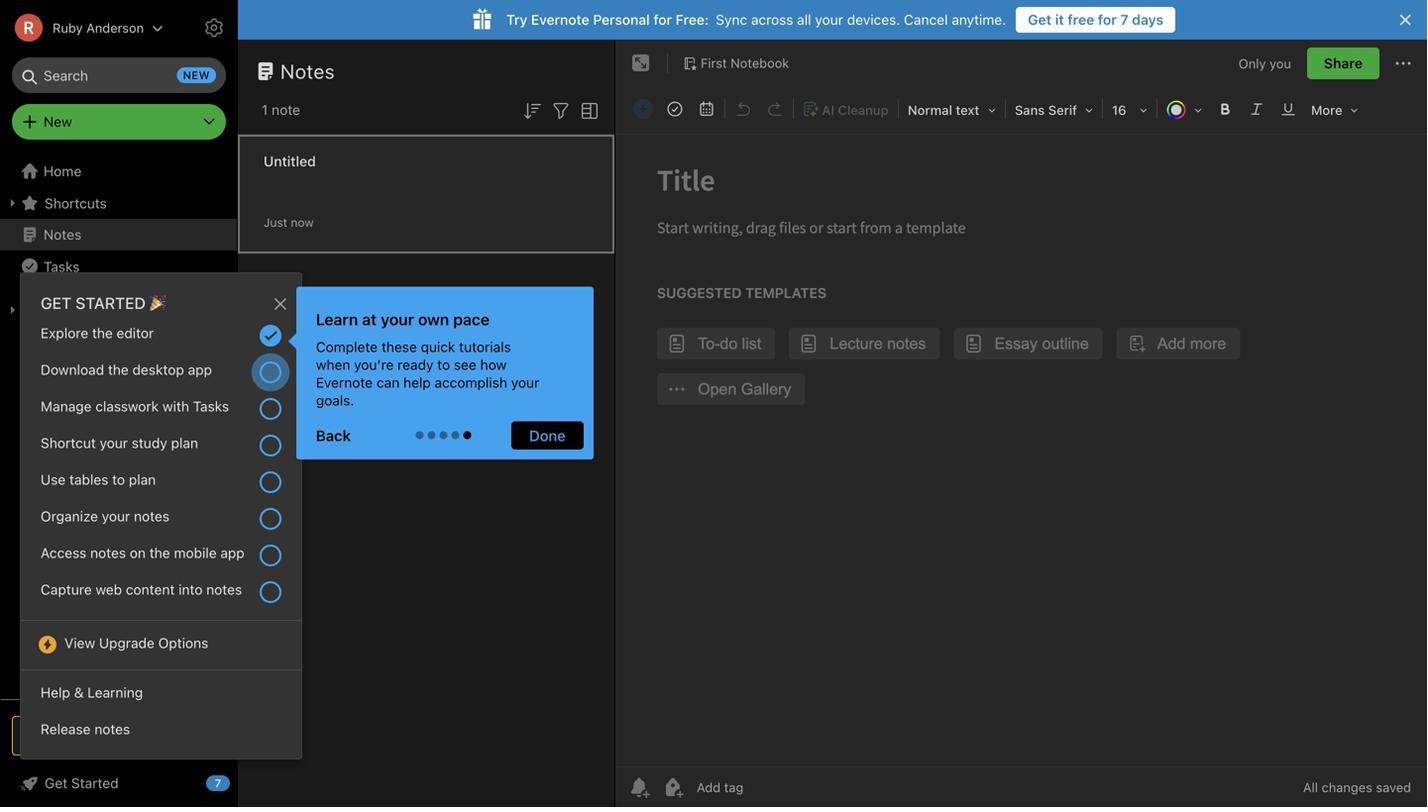 Task type: vqa. For each thing, say whether or not it's contained in the screenshot.
Tasks Button
yes



Task type: describe. For each thing, give the bounding box(es) containing it.
try
[[506, 11, 528, 28]]

More field
[[1304, 95, 1365, 124]]

capture web content into notes
[[41, 582, 242, 598]]

dropdown list menu containing help & learning
[[21, 679, 301, 752]]

1 horizontal spatial notes
[[281, 59, 335, 83]]

into
[[179, 582, 203, 598]]

access notes on the mobile app
[[41, 545, 245, 562]]

download the desktop app link
[[21, 354, 301, 393]]

manage classwork with tasks
[[41, 398, 229, 415]]

tasks inside button
[[44, 258, 80, 275]]

expand notebooks image
[[5, 302, 21, 318]]

first
[[701, 56, 727, 70]]

view
[[64, 636, 95, 652]]

it
[[1055, 11, 1064, 28]]

learn
[[316, 310, 358, 329]]

notes inside 'access notes on the mobile app' link
[[90, 545, 126, 562]]

new button
[[12, 104, 226, 140]]

learning
[[87, 685, 143, 701]]

🎉
[[150, 294, 165, 313]]

access notes on the mobile app link
[[21, 539, 301, 576]]

note window element
[[616, 40, 1427, 808]]

to inside learn at your own pace complete these quick tutorials when you're ready to see how evernote can help accomplish your goals.
[[437, 357, 450, 373]]

Note Editor text field
[[616, 135, 1427, 767]]

shared with me link
[[0, 358, 237, 390]]

dropdown list menu containing explore the editor
[[21, 319, 301, 629]]

just now
[[264, 216, 314, 229]]

more
[[1311, 103, 1343, 117]]

for for 7
[[1098, 11, 1117, 28]]

you
[[1270, 56, 1291, 71]]

0 vertical spatial upgrade
[[99, 636, 155, 652]]

help
[[403, 374, 431, 391]]

the for explore
[[92, 325, 113, 341]]

app inside download the desktop app link
[[188, 362, 212, 378]]

Help and Learning task checklist field
[[0, 768, 238, 800]]

underline image
[[1275, 95, 1302, 123]]

started
[[75, 294, 146, 313]]

text
[[956, 103, 980, 117]]

&
[[74, 685, 84, 701]]

classwork
[[95, 398, 159, 415]]

study
[[132, 435, 167, 451]]

notes inside release notes link
[[94, 722, 130, 738]]

notebook
[[731, 56, 789, 70]]

mobile
[[174, 545, 217, 562]]

shortcuts
[[45, 195, 107, 211]]

home link
[[0, 156, 238, 187]]

shortcuts button
[[0, 187, 237, 219]]

Account field
[[0, 8, 164, 48]]

across
[[751, 11, 793, 28]]

2 vertical spatial the
[[149, 545, 170, 562]]

upgrade inside popup button
[[102, 728, 161, 745]]

tags button
[[0, 326, 237, 358]]

accomplish
[[435, 374, 507, 391]]

first notebook button
[[676, 50, 796, 77]]

shortcut
[[41, 435, 96, 451]]

7 inside "button"
[[1121, 11, 1129, 28]]

just
[[264, 216, 287, 229]]

note
[[272, 102, 300, 118]]

share
[[1324, 55, 1363, 71]]

anderson
[[86, 20, 144, 35]]

notes link
[[0, 219, 237, 251]]

serif
[[1048, 103, 1077, 117]]

16
[[1112, 103, 1127, 117]]

first notebook
[[701, 56, 789, 70]]

try evernote personal for free: sync across all your devices. cancel anytime.
[[506, 11, 1006, 28]]

Font size field
[[1105, 95, 1155, 124]]

notebooks
[[45, 302, 114, 318]]

all changes saved
[[1303, 781, 1411, 795]]

ruby
[[53, 20, 83, 35]]

your down tutorials
[[511, 374, 539, 391]]

app inside 'access notes on the mobile app' link
[[220, 545, 245, 562]]

tags
[[45, 334, 75, 350]]

get for get it free for 7 days
[[1028, 11, 1052, 28]]

settings image
[[202, 16, 226, 40]]

dropdown list menu containing view upgrade options
[[21, 629, 301, 679]]

italic image
[[1243, 95, 1271, 123]]

when
[[316, 357, 350, 373]]

notebooks link
[[0, 294, 237, 326]]

upgrade button
[[12, 717, 226, 756]]

untitled
[[264, 153, 316, 169]]

saved
[[1376, 781, 1411, 795]]

help & learning
[[41, 685, 143, 701]]

expand note image
[[629, 52, 653, 75]]

new
[[44, 113, 72, 130]]

Add tag field
[[695, 780, 844, 796]]

1 vertical spatial notes
[[44, 226, 82, 243]]

options
[[158, 636, 208, 652]]

view upgrade options
[[64, 636, 208, 652]]

tutorials
[[459, 339, 511, 355]]

0 vertical spatial evernote
[[531, 11, 590, 28]]

trash
[[44, 409, 79, 425]]

explore the editor
[[41, 325, 154, 341]]

cancel
[[904, 11, 948, 28]]

view upgrade options link
[[21, 629, 301, 662]]

to inside "link"
[[112, 472, 125, 488]]

notes inside organize your notes link
[[134, 508, 170, 525]]

Add filters field
[[549, 97, 573, 123]]

trash link
[[0, 401, 237, 433]]

normal text
[[908, 103, 980, 117]]

quick
[[421, 339, 455, 355]]

tree containing home
[[0, 156, 238, 699]]

tasks button
[[0, 251, 237, 282]]

free
[[1068, 11, 1095, 28]]

1
[[262, 102, 268, 118]]

you're
[[354, 357, 394, 373]]

your up these at the top of the page
[[381, 310, 414, 329]]

your down use tables to plan
[[102, 508, 130, 525]]

web
[[96, 582, 122, 598]]

get it free for 7 days
[[1028, 11, 1164, 28]]

task image
[[661, 95, 689, 123]]

own
[[418, 310, 449, 329]]



Task type: locate. For each thing, give the bounding box(es) containing it.
notes inside capture web content into notes link
[[206, 582, 242, 598]]

1 horizontal spatial with
[[162, 398, 189, 415]]

shared with me
[[44, 365, 143, 382]]

notes
[[281, 59, 335, 83], [44, 226, 82, 243]]

1 horizontal spatial 7
[[1121, 11, 1129, 28]]

Search text field
[[26, 57, 212, 93]]

manage
[[41, 398, 92, 415]]

Sort options field
[[520, 97, 544, 123]]

sans
[[1015, 103, 1045, 117]]

plan down study
[[129, 472, 156, 488]]

for right free
[[1098, 11, 1117, 28]]

app right desktop
[[188, 362, 212, 378]]

0 vertical spatial get
[[1028, 11, 1052, 28]]

1 vertical spatial to
[[112, 472, 125, 488]]

manage classwork with tasks link
[[21, 393, 301, 429]]

tree
[[0, 156, 238, 699]]

1 vertical spatial 7
[[215, 778, 221, 790]]

bold image
[[1211, 95, 1239, 123]]

free:
[[676, 11, 709, 28]]

0 vertical spatial with
[[93, 365, 119, 382]]

started
[[71, 776, 119, 792]]

0 vertical spatial plan
[[171, 435, 198, 451]]

get left it
[[1028, 11, 1052, 28]]

3 dropdown list menu from the top
[[21, 679, 301, 752]]

content
[[126, 582, 175, 598]]

upgrade down learning
[[102, 728, 161, 745]]

0 vertical spatial tasks
[[44, 258, 80, 275]]

0 horizontal spatial evernote
[[316, 374, 373, 391]]

Font color field
[[1160, 95, 1209, 124]]

0 horizontal spatial to
[[112, 472, 125, 488]]

the
[[92, 325, 113, 341], [108, 362, 129, 378], [149, 545, 170, 562]]

these
[[381, 339, 417, 355]]

to down quick
[[437, 357, 450, 373]]

notes down shortcuts on the top left
[[44, 226, 82, 243]]

with inside shared with me link
[[93, 365, 119, 382]]

download
[[41, 362, 104, 378]]

the down get started 🎉
[[92, 325, 113, 341]]

me
[[123, 365, 143, 382]]

how
[[480, 357, 507, 373]]

learn at your own pace complete these quick tutorials when you're ready to see how evernote can help accomplish your goals.
[[316, 310, 539, 409]]

devices.
[[847, 11, 900, 28]]

capture
[[41, 582, 92, 598]]

get inside "button"
[[1028, 11, 1052, 28]]

1 horizontal spatial to
[[437, 357, 450, 373]]

explore the editor link
[[21, 319, 301, 356]]

7 left the click to collapse icon
[[215, 778, 221, 790]]

notes right into
[[206, 582, 242, 598]]

1 vertical spatial app
[[220, 545, 245, 562]]

notes up note
[[281, 59, 335, 83]]

1 note
[[262, 102, 300, 118]]

1 vertical spatial the
[[108, 362, 129, 378]]

plan for shortcut your study plan
[[171, 435, 198, 451]]

new
[[183, 69, 210, 82]]

insert image
[[629, 96, 657, 122]]

0 horizontal spatial with
[[93, 365, 119, 382]]

1 horizontal spatial app
[[220, 545, 245, 562]]

more actions image
[[1392, 52, 1415, 75]]

2 for from the left
[[1098, 11, 1117, 28]]

desktop
[[132, 362, 184, 378]]

1 horizontal spatial for
[[1098, 11, 1117, 28]]

Heading level field
[[901, 95, 1003, 124]]

1 vertical spatial upgrade
[[102, 728, 161, 745]]

evernote up goals.
[[316, 374, 373, 391]]

7
[[1121, 11, 1129, 28], [215, 778, 221, 790]]

your inside "link"
[[100, 435, 128, 451]]

0 horizontal spatial get
[[45, 776, 67, 792]]

Insert field
[[628, 95, 658, 123]]

get inside help and learning task checklist field
[[45, 776, 67, 792]]

use tables to plan link
[[21, 466, 301, 503]]

tables
[[69, 472, 108, 488]]

1 horizontal spatial get
[[1028, 11, 1052, 28]]

for inside get it free for 7 days "button"
[[1098, 11, 1117, 28]]

download the desktop app
[[41, 362, 212, 378]]

1 horizontal spatial evernote
[[531, 11, 590, 28]]

click to collapse image
[[230, 771, 245, 795]]

1 vertical spatial with
[[162, 398, 189, 415]]

0 vertical spatial to
[[437, 357, 450, 373]]

0 horizontal spatial for
[[654, 11, 672, 28]]

evernote inside learn at your own pace complete these quick tutorials when you're ready to see how evernote can help accomplish your goals.
[[316, 374, 373, 391]]

Font family field
[[1008, 95, 1100, 124]]

sync
[[716, 11, 747, 28]]

1 for from the left
[[654, 11, 672, 28]]

complete
[[316, 339, 378, 355]]

0 vertical spatial 7
[[1121, 11, 1129, 28]]

on
[[130, 545, 146, 562]]

0 vertical spatial the
[[92, 325, 113, 341]]

help
[[41, 685, 70, 701]]

0 horizontal spatial 7
[[215, 778, 221, 790]]

with down download the desktop app link
[[162, 398, 189, 415]]

the down tags button at top
[[108, 362, 129, 378]]

personal
[[593, 11, 650, 28]]

for for free:
[[654, 11, 672, 28]]

7 left days
[[1121, 11, 1129, 28]]

use
[[41, 472, 66, 488]]

ruby anderson
[[53, 20, 144, 35]]

anytime.
[[952, 11, 1006, 28]]

0 horizontal spatial app
[[188, 362, 212, 378]]

upgrade
[[99, 636, 155, 652], [102, 728, 161, 745]]

with inside manage classwork with tasks link
[[162, 398, 189, 415]]

new search field
[[26, 57, 216, 93]]

get
[[1028, 11, 1052, 28], [45, 776, 67, 792]]

your
[[815, 11, 843, 28], [381, 310, 414, 329], [511, 374, 539, 391], [100, 435, 128, 451], [102, 508, 130, 525]]

help & learning link
[[21, 679, 301, 716]]

for left free:
[[654, 11, 672, 28]]

done button
[[511, 422, 584, 450]]

your down trash "link"
[[100, 435, 128, 451]]

0 horizontal spatial tasks
[[44, 258, 80, 275]]

ready
[[398, 357, 434, 373]]

only you
[[1239, 56, 1291, 71]]

plan right study
[[171, 435, 198, 451]]

all
[[1303, 781, 1318, 795]]

only
[[1239, 56, 1266, 71]]

see
[[454, 357, 477, 373]]

0 vertical spatial notes
[[281, 59, 335, 83]]

More actions field
[[1392, 48, 1415, 79]]

evernote right try
[[531, 11, 590, 28]]

shortcut your study plan
[[41, 435, 198, 451]]

organize your notes link
[[21, 503, 301, 539]]

1 vertical spatial tasks
[[193, 398, 229, 415]]

plan inside use tables to plan "link"
[[129, 472, 156, 488]]

0 horizontal spatial notes
[[44, 226, 82, 243]]

tasks up get
[[44, 258, 80, 275]]

now
[[291, 216, 314, 229]]

back
[[316, 427, 351, 444]]

upgrade right view
[[99, 636, 155, 652]]

the right on
[[149, 545, 170, 562]]

1 dropdown list menu from the top
[[21, 319, 301, 629]]

your right all
[[815, 11, 843, 28]]

add filters image
[[549, 99, 573, 123]]

plan for use tables to plan
[[129, 472, 156, 488]]

normal
[[908, 103, 952, 117]]

1 horizontal spatial plan
[[171, 435, 198, 451]]

pace
[[453, 310, 490, 329]]

back button
[[306, 422, 369, 450]]

use tables to plan
[[41, 472, 156, 488]]

add a reminder image
[[627, 776, 651, 800]]

the for download
[[108, 362, 129, 378]]

organize your notes
[[41, 508, 170, 525]]

notes down learning
[[94, 722, 130, 738]]

get started
[[45, 776, 119, 792]]

explore
[[41, 325, 88, 341]]

get left started
[[45, 776, 67, 792]]

notes left on
[[90, 545, 126, 562]]

tasks down download the desktop app link
[[193, 398, 229, 415]]

calendar event image
[[693, 95, 721, 123]]

1 horizontal spatial tasks
[[193, 398, 229, 415]]

dropdown list menu
[[21, 319, 301, 629], [21, 629, 301, 679], [21, 679, 301, 752]]

1 vertical spatial evernote
[[316, 374, 373, 391]]

app right mobile at the left bottom
[[220, 545, 245, 562]]

evernote
[[531, 11, 590, 28], [316, 374, 373, 391]]

add tag image
[[661, 776, 685, 800]]

get started 🎉
[[41, 294, 165, 313]]

get for get started
[[45, 776, 67, 792]]

share button
[[1307, 48, 1380, 79]]

1 vertical spatial get
[[45, 776, 67, 792]]

to right tables
[[112, 472, 125, 488]]

all
[[797, 11, 811, 28]]

with left "me"
[[93, 365, 119, 382]]

sans serif
[[1015, 103, 1077, 117]]

done
[[529, 427, 566, 444]]

the inside "link"
[[92, 325, 113, 341]]

View options field
[[573, 97, 602, 123]]

0 vertical spatial app
[[188, 362, 212, 378]]

7 inside help and learning task checklist field
[[215, 778, 221, 790]]

can
[[377, 374, 400, 391]]

release
[[41, 722, 91, 738]]

1 vertical spatial plan
[[129, 472, 156, 488]]

get it free for 7 days button
[[1016, 7, 1176, 33]]

changes
[[1322, 781, 1373, 795]]

at
[[362, 310, 377, 329]]

days
[[1132, 11, 1164, 28]]

access
[[41, 545, 87, 562]]

notes down use tables to plan "link"
[[134, 508, 170, 525]]

0 horizontal spatial plan
[[129, 472, 156, 488]]

goals.
[[316, 392, 354, 409]]

2 dropdown list menu from the top
[[21, 629, 301, 679]]

plan inside the shortcut your study plan "link"
[[171, 435, 198, 451]]



